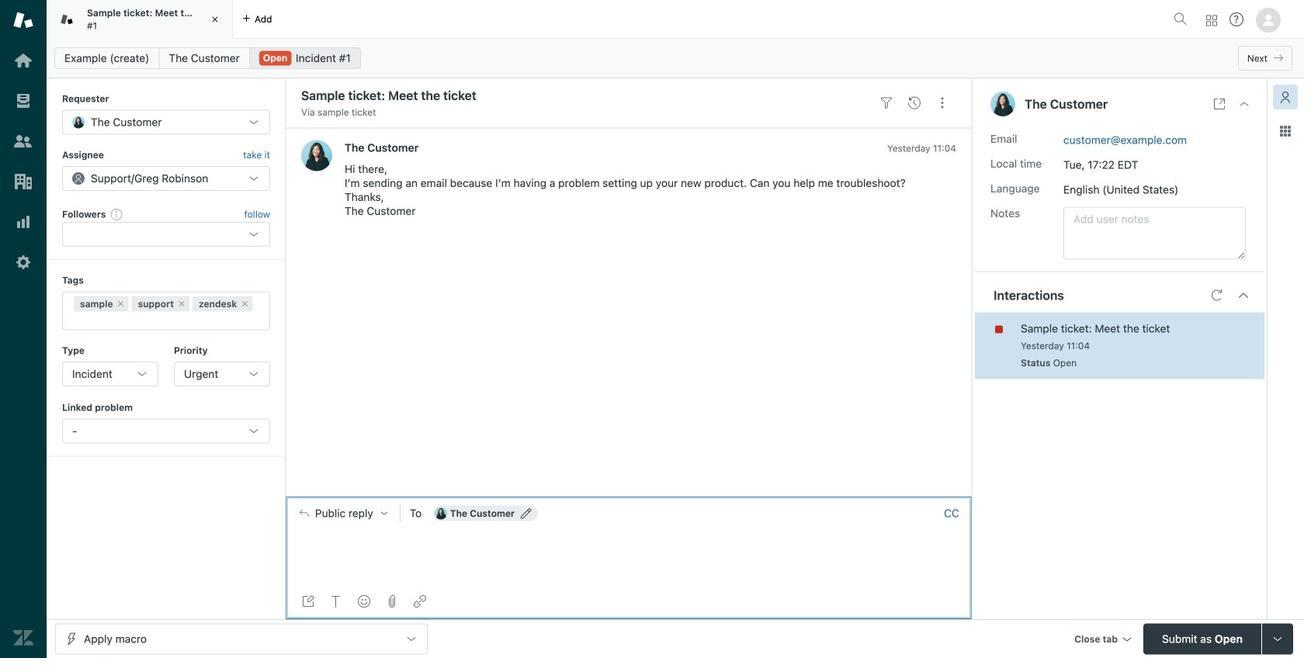 Task type: describe. For each thing, give the bounding box(es) containing it.
1 horizontal spatial yesterday 11:04 text field
[[1021, 341, 1090, 351]]

avatar image
[[301, 140, 332, 171]]

Public reply composer text field
[[293, 530, 965, 563]]

zendesk products image
[[1207, 15, 1217, 26]]

customer context image
[[1280, 91, 1292, 103]]

Add user notes text field
[[1064, 207, 1246, 260]]

info on adding followers image
[[111, 208, 123, 220]]

ticket actions image
[[936, 97, 949, 109]]

filter image
[[880, 97, 893, 109]]

user image
[[991, 92, 1016, 116]]

insert emojis image
[[358, 596, 370, 608]]

organizations image
[[13, 172, 33, 192]]

Subject field
[[298, 86, 870, 105]]

0 horizontal spatial yesterday 11:04 text field
[[887, 143, 957, 154]]

edit user image
[[521, 508, 532, 519]]

format text image
[[330, 596, 342, 608]]

views image
[[13, 91, 33, 111]]

zendesk support image
[[13, 10, 33, 30]]

reporting image
[[13, 212, 33, 232]]

apps image
[[1280, 125, 1292, 137]]

zendesk image
[[13, 628, 33, 648]]



Task type: locate. For each thing, give the bounding box(es) containing it.
close image
[[207, 12, 223, 27]]

add attachment image
[[386, 596, 398, 608]]

view more details image
[[1214, 98, 1226, 110]]

remove image
[[116, 299, 125, 309], [177, 299, 186, 309], [240, 299, 249, 309]]

main element
[[0, 0, 47, 658]]

admin image
[[13, 252, 33, 273]]

tabs tab list
[[47, 0, 1168, 39]]

2 remove image from the left
[[177, 299, 186, 309]]

displays possible ticket submission types image
[[1272, 633, 1284, 646]]

1 remove image from the left
[[116, 299, 125, 309]]

0 vertical spatial yesterday 11:04 text field
[[887, 143, 957, 154]]

secondary element
[[47, 43, 1304, 74]]

customers image
[[13, 131, 33, 151]]

events image
[[908, 97, 921, 109]]

1 vertical spatial yesterday 11:04 text field
[[1021, 341, 1090, 351]]

2 horizontal spatial remove image
[[240, 299, 249, 309]]

tab
[[47, 0, 233, 39]]

0 horizontal spatial remove image
[[116, 299, 125, 309]]

get help image
[[1230, 12, 1244, 26]]

3 remove image from the left
[[240, 299, 249, 309]]

Yesterday 11:04 text field
[[887, 143, 957, 154], [1021, 341, 1090, 351]]

customer@example.com image
[[435, 507, 447, 520]]

add link (cmd k) image
[[414, 596, 426, 608]]

1 horizontal spatial remove image
[[177, 299, 186, 309]]

hide composer image
[[623, 490, 635, 503]]

get started image
[[13, 50, 33, 71]]

draft mode image
[[302, 596, 314, 608]]

close image
[[1238, 98, 1251, 110]]



Task type: vqa. For each thing, say whether or not it's contained in the screenshot.
"tabs" "tab list"
yes



